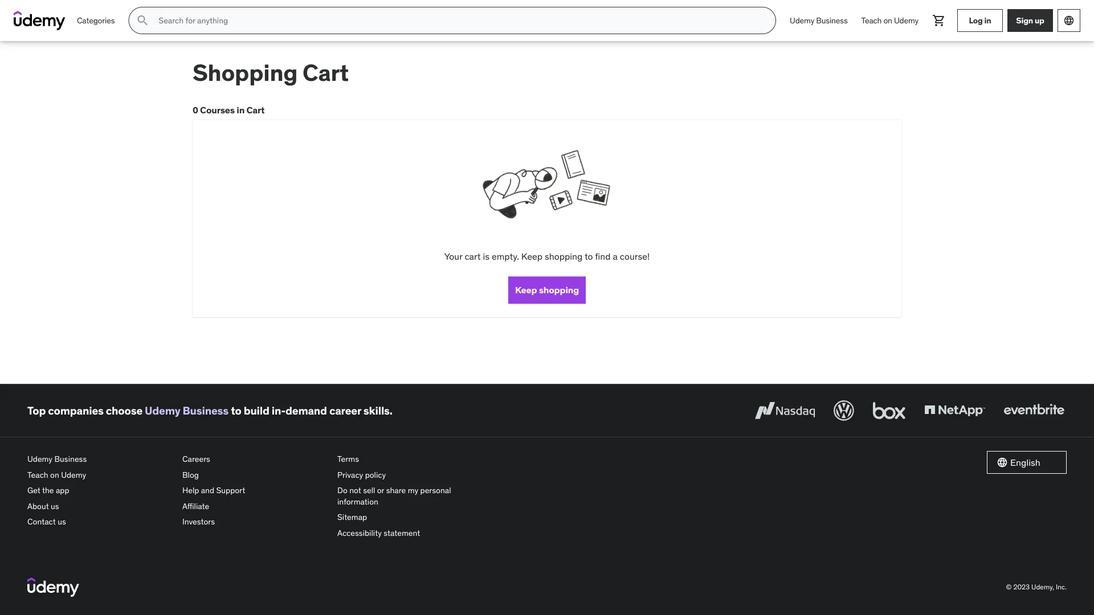 Task type: vqa. For each thing, say whether or not it's contained in the screenshot.
rightmost '(4)'
no



Task type: describe. For each thing, give the bounding box(es) containing it.
do
[[337, 486, 348, 496]]

0 vertical spatial us
[[51, 501, 59, 511]]

companies
[[48, 404, 104, 418]]

your
[[444, 251, 462, 262]]

sign up link
[[1008, 9, 1053, 32]]

the
[[42, 486, 54, 496]]

cart
[[465, 251, 481, 262]]

your cart is empty. keep shopping to find a course!
[[444, 251, 650, 262]]

keep shopping
[[515, 284, 579, 296]]

0 courses in cart
[[193, 104, 265, 116]]

udemy business teach on udemy get the app about us contact us
[[27, 454, 87, 527]]

2 vertical spatial udemy business link
[[27, 451, 173, 467]]

choose a language image
[[1063, 15, 1075, 26]]

get
[[27, 486, 40, 496]]

small image
[[997, 457, 1008, 469]]

1 horizontal spatial cart
[[303, 58, 349, 87]]

help and support link
[[182, 483, 328, 499]]

volkswagen image
[[831, 398, 857, 424]]

0 vertical spatial udemy business link
[[783, 7, 855, 34]]

find
[[595, 251, 611, 262]]

choose
[[106, 404, 143, 418]]

terms privacy policy do not sell or share my personal information sitemap accessibility statement
[[337, 454, 451, 538]]

top companies choose udemy business to build in-demand career skills.
[[27, 404, 393, 418]]

about
[[27, 501, 49, 511]]

0 vertical spatial teach
[[861, 15, 882, 25]]

or
[[377, 486, 384, 496]]

0 vertical spatial to
[[585, 251, 593, 262]]

up
[[1035, 15, 1044, 25]]

teach inside udemy business teach on udemy get the app about us contact us
[[27, 470, 48, 480]]

not
[[349, 486, 361, 496]]

terms
[[337, 454, 359, 464]]

sitemap link
[[337, 510, 483, 526]]

0 horizontal spatial cart
[[246, 104, 265, 116]]

english button
[[987, 451, 1067, 474]]

privacy policy link
[[337, 467, 483, 483]]

sitemap
[[337, 512, 367, 523]]

statement
[[384, 528, 420, 538]]

eventbrite image
[[1001, 398, 1067, 424]]

keep shopping link
[[508, 277, 586, 304]]

1 horizontal spatial teach on udemy link
[[855, 7, 926, 34]]

shopping inside "keep shopping" link
[[539, 284, 579, 296]]

accessibility
[[337, 528, 382, 538]]

Search for anything text field
[[156, 11, 762, 30]]

app
[[56, 486, 69, 496]]

1 vertical spatial business
[[183, 404, 229, 418]]

netapp image
[[922, 398, 988, 424]]

contact us link
[[27, 514, 173, 530]]

personal
[[420, 486, 451, 496]]

1 horizontal spatial on
[[884, 15, 892, 25]]

inc.
[[1056, 583, 1067, 592]]

help
[[182, 486, 199, 496]]

0 vertical spatial keep
[[521, 251, 543, 262]]

log in link
[[957, 9, 1003, 32]]

1 vertical spatial us
[[58, 517, 66, 527]]

blog
[[182, 470, 199, 480]]



Task type: locate. For each thing, give the bounding box(es) containing it.
0 horizontal spatial in
[[237, 104, 245, 116]]

1 horizontal spatial business
[[183, 404, 229, 418]]

sign
[[1016, 15, 1033, 25]]

support
[[216, 486, 245, 496]]

shopping cart
[[193, 58, 349, 87]]

careers link
[[182, 451, 328, 467]]

1 vertical spatial udemy business link
[[145, 404, 229, 418]]

affiliate
[[182, 501, 209, 511]]

in right log
[[984, 15, 991, 25]]

shopping up keep shopping
[[545, 251, 583, 262]]

1 vertical spatial udemy image
[[27, 578, 79, 597]]

0 vertical spatial shopping
[[545, 251, 583, 262]]

in
[[984, 15, 991, 25], [237, 104, 245, 116]]

submit search image
[[136, 14, 150, 27]]

1 horizontal spatial in
[[984, 15, 991, 25]]

terms link
[[337, 451, 483, 467]]

information
[[337, 497, 378, 507]]

investors
[[182, 517, 215, 527]]

log
[[969, 15, 983, 25]]

sell
[[363, 486, 375, 496]]

0 horizontal spatial to
[[231, 404, 241, 418]]

a
[[613, 251, 618, 262]]

shopping
[[545, 251, 583, 262], [539, 284, 579, 296]]

course!
[[620, 251, 650, 262]]

0
[[193, 104, 198, 116]]

business for udemy business
[[816, 15, 848, 25]]

udemy business
[[790, 15, 848, 25]]

categories
[[77, 15, 115, 25]]

shopping
[[193, 58, 298, 87]]

1 horizontal spatial to
[[585, 251, 593, 262]]

0 vertical spatial udemy image
[[14, 11, 66, 30]]

get the app link
[[27, 483, 173, 499]]

teach on udemy link up 'about us' link
[[27, 467, 173, 483]]

udemy business link
[[783, 7, 855, 34], [145, 404, 229, 418], [27, 451, 173, 467]]

in-
[[272, 404, 285, 418]]

skills.
[[364, 404, 393, 418]]

build
[[244, 404, 269, 418]]

2023
[[1014, 583, 1030, 592]]

teach up "get"
[[27, 470, 48, 480]]

do not sell or share my personal information button
[[337, 483, 483, 510]]

nasdaq image
[[752, 398, 818, 424]]

1 horizontal spatial teach
[[861, 15, 882, 25]]

log in
[[969, 15, 991, 25]]

courses
[[200, 104, 235, 116]]

teach on udemy link left shopping cart with 0 items image
[[855, 7, 926, 34]]

keep
[[521, 251, 543, 262], [515, 284, 537, 296]]

on up the
[[50, 470, 59, 480]]

accessibility statement link
[[337, 526, 483, 541]]

udemy,
[[1032, 583, 1054, 592]]

us
[[51, 501, 59, 511], [58, 517, 66, 527]]

1 vertical spatial keep
[[515, 284, 537, 296]]

english
[[1010, 457, 1041, 468]]

udemy
[[790, 15, 814, 25], [894, 15, 919, 25], [145, 404, 180, 418], [27, 454, 52, 464], [61, 470, 86, 480]]

empty.
[[492, 251, 519, 262]]

shopping down your cart is empty. keep shopping to find a course!
[[539, 284, 579, 296]]

to left build
[[231, 404, 241, 418]]

©
[[1006, 583, 1012, 592]]

investors link
[[182, 514, 328, 530]]

privacy
[[337, 470, 363, 480]]

demand
[[285, 404, 327, 418]]

0 vertical spatial teach on udemy link
[[855, 7, 926, 34]]

teach on udemy
[[861, 15, 919, 25]]

2 horizontal spatial business
[[816, 15, 848, 25]]

1 vertical spatial on
[[50, 470, 59, 480]]

1 vertical spatial cart
[[246, 104, 265, 116]]

about us link
[[27, 499, 173, 514]]

0 vertical spatial business
[[816, 15, 848, 25]]

on left shopping cart with 0 items image
[[884, 15, 892, 25]]

keep down empty.
[[515, 284, 537, 296]]

on inside udemy business teach on udemy get the app about us contact us
[[50, 470, 59, 480]]

cart
[[303, 58, 349, 87], [246, 104, 265, 116]]

box image
[[870, 398, 908, 424]]

sign up
[[1016, 15, 1044, 25]]

us right "about"
[[51, 501, 59, 511]]

in right courses
[[237, 104, 245, 116]]

and
[[201, 486, 214, 496]]

1 vertical spatial to
[[231, 404, 241, 418]]

my
[[408, 486, 418, 496]]

business for udemy business teach on udemy get the app about us contact us
[[54, 454, 87, 464]]

blog link
[[182, 467, 328, 483]]

careers blog help and support affiliate investors
[[182, 454, 245, 527]]

2 vertical spatial business
[[54, 454, 87, 464]]

0 vertical spatial in
[[984, 15, 991, 25]]

teach right udemy business
[[861, 15, 882, 25]]

1 vertical spatial in
[[237, 104, 245, 116]]

business inside udemy business teach on udemy get the app about us contact us
[[54, 454, 87, 464]]

teach
[[861, 15, 882, 25], [27, 470, 48, 480]]

policy
[[365, 470, 386, 480]]

keep right empty.
[[521, 251, 543, 262]]

categories button
[[70, 7, 122, 34]]

to left find at the right of page
[[585, 251, 593, 262]]

1 vertical spatial teach
[[27, 470, 48, 480]]

teach on udemy link
[[855, 7, 926, 34], [27, 467, 173, 483]]

on
[[884, 15, 892, 25], [50, 470, 59, 480]]

0 horizontal spatial business
[[54, 454, 87, 464]]

is
[[483, 251, 490, 262]]

0 horizontal spatial teach on udemy link
[[27, 467, 173, 483]]

us right contact
[[58, 517, 66, 527]]

shopping cart with 0 items image
[[932, 14, 946, 27]]

udemy image
[[14, 11, 66, 30], [27, 578, 79, 597]]

contact
[[27, 517, 56, 527]]

in inside the log in link
[[984, 15, 991, 25]]

© 2023 udemy, inc.
[[1006, 583, 1067, 592]]

0 vertical spatial cart
[[303, 58, 349, 87]]

0 horizontal spatial teach
[[27, 470, 48, 480]]

1 vertical spatial shopping
[[539, 284, 579, 296]]

careers
[[182, 454, 210, 464]]

to
[[585, 251, 593, 262], [231, 404, 241, 418]]

career
[[329, 404, 361, 418]]

0 horizontal spatial on
[[50, 470, 59, 480]]

affiliate link
[[182, 499, 328, 514]]

0 vertical spatial on
[[884, 15, 892, 25]]

share
[[386, 486, 406, 496]]

business
[[816, 15, 848, 25], [183, 404, 229, 418], [54, 454, 87, 464]]

top
[[27, 404, 46, 418]]

1 vertical spatial teach on udemy link
[[27, 467, 173, 483]]



